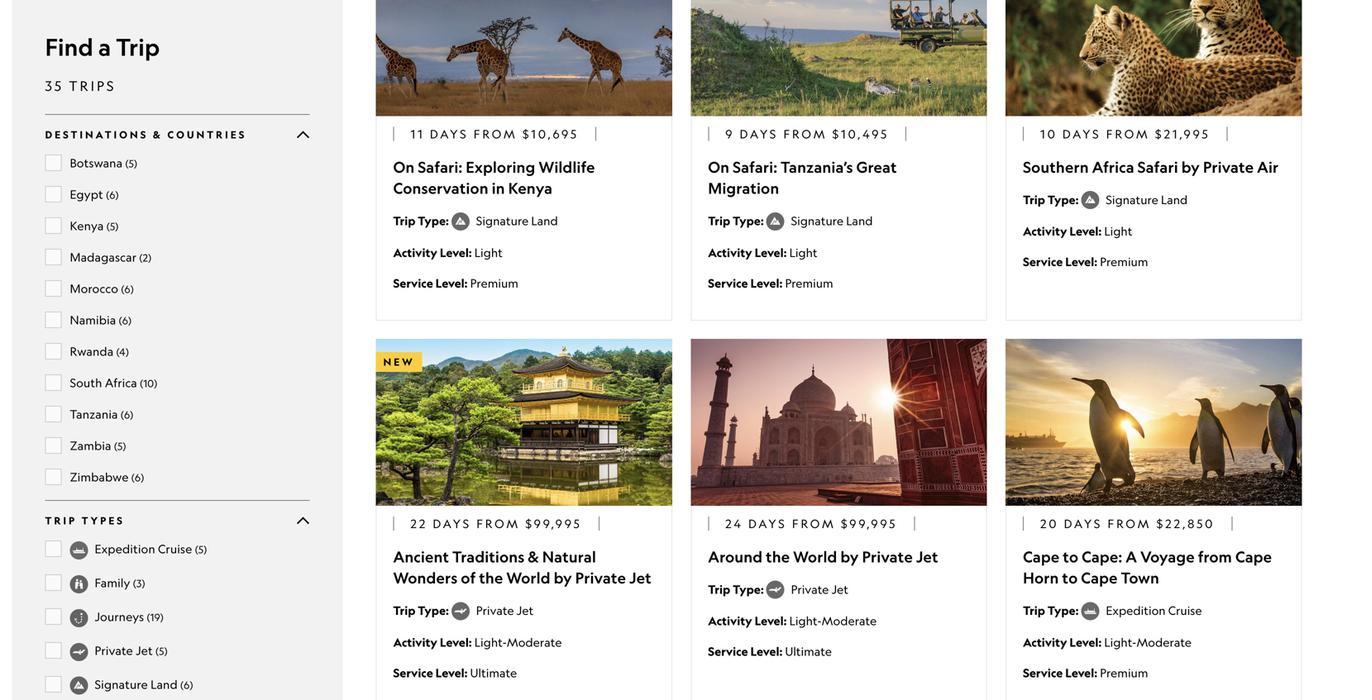 Task type: describe. For each thing, give the bounding box(es) containing it.
journeys
[[95, 610, 144, 624]]

service for on safari: tanzania's great migration
[[708, 276, 748, 291]]

35 trips status
[[45, 76, 310, 96]]

$21,995
[[1156, 127, 1211, 141]]

destinations & countries image
[[297, 128, 310, 141]]

11 days from $10,695
[[411, 127, 579, 141]]

moderate for a
[[1137, 636, 1192, 650]]

from inside cape to cape: a voyage from cape horn to cape town
[[1198, 548, 1233, 566]]

safari: for tanzania's
[[733, 158, 778, 176]]

cape to cape: a voyage from cape horn to cape town link
[[1023, 547, 1285, 589]]

morocco
[[70, 282, 118, 296]]

namibia 6
[[70, 313, 128, 327]]

traditions
[[453, 548, 525, 566]]

world inside ancient traditions & natural wonders of the world by private jet
[[507, 569, 551, 588]]

light- for &
[[475, 636, 507, 650]]

0 horizontal spatial &
[[153, 129, 163, 141]]

signature land for exploring
[[476, 214, 558, 228]]

find a trip
[[45, 33, 160, 61]]

$22,850
[[1157, 517, 1216, 531]]

24 days from $99,995
[[726, 517, 898, 531]]

a
[[98, 33, 111, 61]]

activity for on safari: exploring wildlife conservation in kenya
[[393, 245, 438, 260]]

from for safari
[[1107, 127, 1150, 141]]

madagascar 2
[[70, 250, 148, 264]]

southern
[[1023, 158, 1089, 176]]

trip for ancient traditions & natural wonders of the world by private jet
[[393, 604, 416, 618]]

family
[[95, 576, 130, 590]]

19
[[150, 612, 160, 624]]

the multi-tiered rokuon-ji zen buddhist temple amid a forest of trees on the water's edge in kyoto image
[[376, 339, 672, 506]]

signature for safari
[[1106, 193, 1159, 207]]

35
[[45, 78, 64, 94]]

20
[[1041, 517, 1059, 531]]

wildlife
[[539, 158, 595, 176]]

around
[[708, 548, 763, 566]]

moderate for natural
[[507, 636, 562, 650]]

private jet 5
[[95, 644, 164, 658]]

service for cape to cape: a voyage from cape horn to cape town
[[1023, 666, 1063, 681]]

service for on safari: exploring wildlife conservation in kenya
[[393, 276, 433, 291]]

migration
[[708, 179, 780, 198]]

activity for around the world by private jet
[[708, 614, 753, 629]]

two leopards sitting next to each other in a jungle image
[[1006, 0, 1302, 116]]

0 vertical spatial to
[[1063, 548, 1079, 566]]

cape to cape: a voyage from cape horn to cape town
[[1023, 548, 1272, 588]]

namibia
[[70, 313, 116, 327]]

trip type: for on safari: tanzania's great migration
[[708, 214, 767, 228]]

days for &
[[433, 517, 472, 531]]

south
[[70, 376, 102, 390]]

safari: for exploring
[[418, 158, 463, 176]]

great
[[857, 158, 897, 176]]

from for cape:
[[1108, 517, 1152, 531]]

kenya 5
[[70, 219, 115, 233]]

find
[[45, 33, 93, 61]]

days for exploring
[[430, 127, 469, 141]]

zimbabwe
[[70, 470, 129, 484]]

zimbabwe 6
[[70, 470, 141, 484]]

tanzania's
[[781, 158, 853, 176]]

premium for migration
[[785, 276, 834, 290]]

on safari: tanzania's great migration
[[708, 158, 897, 198]]

zambia
[[70, 439, 111, 453]]

ancient traditions & natural wonders of the world by private jet link
[[393, 547, 655, 589]]

signature land for safari
[[1106, 193, 1188, 207]]

6 for tanzania
[[124, 409, 130, 421]]

$10,695
[[523, 127, 579, 141]]

trip type: for cape to cape: a voyage from cape horn to cape town
[[1023, 604, 1082, 618]]

cruise for expedition cruise 5
[[158, 542, 192, 556]]

exploring
[[466, 158, 536, 176]]

service level: premium for safari
[[1023, 254, 1149, 269]]

southern africa safari by private air
[[1023, 158, 1279, 176]]

botswana 5
[[70, 156, 134, 170]]

24
[[726, 517, 744, 531]]

tanzania
[[70, 407, 118, 421]]

10 days from $21,995
[[1041, 127, 1211, 141]]

service level: ultimate for traditions
[[393, 666, 517, 681]]

trip types image
[[297, 515, 310, 528]]

a colony of penguins along the shoreline of a beach at sunset image
[[1006, 339, 1302, 506]]

6 for namibia
[[122, 315, 128, 327]]

activity for on safari: tanzania's great migration
[[708, 245, 753, 260]]

trips
[[69, 78, 116, 94]]

zambia 5
[[70, 439, 123, 453]]

ancient traditions & natural wonders of the world by private jet
[[393, 548, 652, 588]]

trip type: for on safari: exploring wildlife conservation in kenya
[[393, 214, 452, 228]]

5 inside private jet 5
[[159, 646, 164, 658]]

& inside ancient traditions & natural wonders of the world by private jet
[[528, 548, 539, 566]]

africa for south
[[105, 376, 137, 390]]

travelers mill around the grounds of the taj mahal as the sun sets image
[[691, 339, 987, 506]]

4
[[119, 346, 126, 358]]

moderate for by
[[822, 614, 877, 628]]

0 horizontal spatial kenya
[[70, 219, 104, 233]]

activity level: light-moderate for traditions
[[393, 635, 562, 650]]

service level: premium for tanzania's
[[708, 276, 834, 291]]

private jet for world
[[791, 583, 849, 597]]

four travelers in a safari vehicle observe 3 cheetahs lounging in tall grass on an african savanna image
[[691, 0, 987, 116]]

land for wildlife
[[531, 214, 558, 228]]

9 days from $10,495
[[726, 127, 889, 141]]

around the world by private jet
[[708, 548, 939, 566]]

trip right a
[[116, 33, 160, 61]]

service for around the world by private jet
[[708, 644, 748, 659]]

countries
[[167, 129, 247, 141]]

cape:
[[1082, 548, 1123, 566]]

from for tanzania's
[[784, 127, 828, 141]]

signature land for tanzania's
[[791, 214, 873, 228]]

service level: premium for exploring
[[393, 276, 519, 291]]

type: for cape to cape: a voyage from cape horn to cape town
[[1048, 604, 1079, 618]]

southern africa safari by private air link
[[1023, 157, 1285, 178]]

22
[[411, 517, 428, 531]]

premium for voyage
[[1100, 666, 1149, 680]]

ultimate for wonders
[[470, 666, 517, 680]]

trip left 'types' on the left of page
[[45, 515, 77, 527]]

destinations
[[45, 129, 148, 141]]

20 days from $22,850
[[1041, 517, 1216, 531]]

activity level: light-moderate for the
[[708, 614, 877, 629]]

light- for world
[[790, 614, 822, 628]]

journeys 19
[[95, 610, 160, 624]]

around the world by private jet link
[[708, 547, 970, 568]]

new
[[383, 356, 415, 369]]

6 for egypt
[[109, 189, 115, 201]]

rwanda
[[70, 345, 114, 359]]

activity for southern africa safari by private air
[[1023, 224, 1068, 239]]

activity for ancient traditions & natural wonders of the world by private jet
[[393, 635, 438, 650]]

light- for cape:
[[1105, 636, 1137, 650]]

types
[[82, 515, 125, 527]]

morocco 6
[[70, 282, 130, 296]]

2 horizontal spatial cape
[[1236, 548, 1272, 566]]

the inside ancient traditions & natural wonders of the world by private jet
[[479, 569, 503, 588]]

trip for cape to cape: a voyage from cape horn to cape town
[[1023, 604, 1046, 618]]

activity level: light for on safari: exploring wildlife conservation in kenya
[[393, 245, 503, 260]]

africa for southern
[[1092, 158, 1135, 176]]

6 for morocco
[[125, 283, 130, 295]]

premium for conservation
[[470, 276, 519, 290]]

town
[[1121, 569, 1160, 588]]

on safari: tanzania's great migration link
[[708, 157, 970, 199]]

signature down private jet 5
[[95, 678, 148, 692]]



Task type: locate. For each thing, give the bounding box(es) containing it.
2 horizontal spatial activity level: light
[[1023, 224, 1133, 239]]

type: for around the world by private jet
[[733, 582, 764, 597]]

on safari: exploring wildlife conservation in kenya link
[[393, 157, 655, 199]]

22 days from $99,995
[[411, 517, 582, 531]]

expedition for expedition cruise
[[1106, 604, 1166, 618]]

6 inside zimbabwe 6
[[135, 472, 141, 484]]

on up migration
[[708, 158, 730, 176]]

1 $99,995 from the left
[[526, 517, 582, 531]]

trip type: down horn
[[1023, 604, 1082, 618]]

signature for tanzania's
[[791, 214, 844, 228]]

activity level: light down 'conservation'
[[393, 245, 503, 260]]

from up tanzania's
[[784, 127, 828, 141]]

service level: premium
[[1023, 254, 1149, 269], [393, 276, 519, 291], [708, 276, 834, 291], [1023, 666, 1149, 681]]

africa down "4"
[[105, 376, 137, 390]]

6 for zimbabwe
[[135, 472, 141, 484]]

private jet
[[791, 583, 849, 597], [476, 604, 534, 618]]

trip type: down 'conservation'
[[393, 214, 452, 228]]

type: for on safari: tanzania's great migration
[[733, 214, 764, 228]]

6 inside 'signature land 6'
[[184, 679, 190, 691]]

expedition up family 3
[[95, 542, 155, 556]]

1 vertical spatial cruise
[[1169, 604, 1202, 618]]

land down on safari: exploring wildlife conservation in kenya link
[[531, 214, 558, 228]]

1 vertical spatial by
[[841, 548, 859, 566]]

world
[[793, 548, 838, 566], [507, 569, 551, 588]]

trip type: for ancient traditions & natural wonders of the world by private jet
[[393, 604, 452, 618]]

activity level: light-moderate down expedition cruise
[[1023, 635, 1192, 650]]

1 horizontal spatial expedition
[[1106, 604, 1166, 618]]

1 vertical spatial expedition
[[1106, 604, 1166, 618]]

destinations & countries
[[45, 129, 247, 141]]

days right '9'
[[740, 127, 779, 141]]

1 vertical spatial kenya
[[70, 219, 104, 233]]

signature land down the on safari: tanzania's great migration link
[[791, 214, 873, 228]]

jet inside ancient traditions & natural wonders of the world by private jet
[[630, 569, 652, 588]]

days right "11"
[[430, 127, 469, 141]]

the
[[766, 548, 790, 566], [479, 569, 503, 588]]

5 inside botswana 5
[[129, 158, 134, 170]]

from for world
[[792, 517, 836, 531]]

trip type: down around
[[708, 582, 767, 597]]

signature land down the in
[[476, 214, 558, 228]]

on safari: exploring wildlife conservation in kenya
[[393, 158, 595, 198]]

1 horizontal spatial world
[[793, 548, 838, 566]]

signature down on safari: tanzania's great migration
[[791, 214, 844, 228]]

kenya right the in
[[508, 179, 553, 198]]

1 vertical spatial service level: ultimate
[[393, 666, 517, 681]]

kenya inside on safari: exploring wildlife conservation in kenya
[[508, 179, 553, 198]]

trip for around the world by private jet
[[708, 582, 731, 597]]

activity level: light for on safari: tanzania's great migration
[[708, 245, 818, 260]]

days
[[430, 127, 469, 141], [740, 127, 779, 141], [1063, 127, 1102, 141], [433, 517, 472, 531], [749, 517, 787, 531], [1064, 517, 1103, 531]]

light
[[1105, 224, 1133, 238], [475, 246, 503, 260], [790, 246, 818, 260]]

land down private jet 5
[[151, 678, 178, 692]]

moderate down ancient traditions & natural wonders of the world by private jet link
[[507, 636, 562, 650]]

0 horizontal spatial activity level: light
[[393, 245, 503, 260]]

trip down wonders
[[393, 604, 416, 618]]

0 vertical spatial the
[[766, 548, 790, 566]]

to left cape:
[[1063, 548, 1079, 566]]

0 horizontal spatial service level: ultimate
[[393, 666, 517, 681]]

activity for cape to cape: a voyage from cape horn to cape town
[[1023, 635, 1068, 650]]

2 vertical spatial by
[[554, 569, 572, 588]]

0 vertical spatial service level: ultimate
[[708, 644, 832, 659]]

0 horizontal spatial on
[[393, 158, 415, 176]]

to
[[1063, 548, 1079, 566], [1063, 569, 1078, 588]]

ancient
[[393, 548, 449, 566]]

1 horizontal spatial service level: ultimate
[[708, 644, 832, 659]]

6 inside morocco 6
[[125, 283, 130, 295]]

trip type: for southern africa safari by private air
[[1023, 192, 1082, 207]]

service for southern africa safari by private air
[[1023, 254, 1063, 269]]

signature
[[1106, 193, 1159, 207], [476, 214, 529, 228], [791, 214, 844, 228], [95, 678, 148, 692]]

new trip available element
[[376, 353, 422, 372]]

on down "11"
[[393, 158, 415, 176]]

safari: up migration
[[733, 158, 778, 176]]

2
[[143, 252, 148, 264]]

days for world
[[749, 517, 787, 531]]

in
[[492, 179, 505, 198]]

to right horn
[[1063, 569, 1078, 588]]

light for exploring
[[475, 246, 503, 260]]

2 safari: from the left
[[733, 158, 778, 176]]

the right around
[[766, 548, 790, 566]]

0 horizontal spatial world
[[507, 569, 551, 588]]

1 horizontal spatial safari:
[[733, 158, 778, 176]]

10 inside south africa 10
[[143, 378, 154, 390]]

0 horizontal spatial by
[[554, 569, 572, 588]]

1 horizontal spatial africa
[[1092, 158, 1135, 176]]

activity down 'conservation'
[[393, 245, 438, 260]]

35 trips
[[45, 78, 116, 94]]

1 horizontal spatial ultimate
[[785, 645, 832, 659]]

0 vertical spatial private jet
[[791, 583, 849, 597]]

on inside on safari: tanzania's great migration
[[708, 158, 730, 176]]

safari: inside on safari: exploring wildlife conservation in kenya
[[418, 158, 463, 176]]

light down the in
[[475, 246, 503, 260]]

africa down 10 days from $21,995
[[1092, 158, 1135, 176]]

days up the southern
[[1063, 127, 1102, 141]]

activity
[[1023, 224, 1068, 239], [393, 245, 438, 260], [708, 245, 753, 260], [708, 614, 753, 629], [393, 635, 438, 650], [1023, 635, 1068, 650]]

1 vertical spatial to
[[1063, 569, 1078, 588]]

expedition cruise
[[1106, 604, 1202, 618]]

signature down southern africa safari by private air
[[1106, 193, 1159, 207]]

0 vertical spatial kenya
[[508, 179, 553, 198]]

light for tanzania's
[[790, 246, 818, 260]]

trip type: down the southern
[[1023, 192, 1082, 207]]

1 horizontal spatial light
[[790, 246, 818, 260]]

$99,995 for natural
[[526, 517, 582, 531]]

0 vertical spatial &
[[153, 129, 163, 141]]

activity level: light-moderate
[[708, 614, 877, 629], [393, 635, 562, 650], [1023, 635, 1192, 650]]

type: down the southern
[[1048, 192, 1079, 207]]

safari: inside on safari: tanzania's great migration
[[733, 158, 778, 176]]

1 on from the left
[[393, 158, 415, 176]]

family 3
[[95, 576, 142, 590]]

signature for exploring
[[476, 214, 529, 228]]

1 vertical spatial africa
[[105, 376, 137, 390]]

2 horizontal spatial moderate
[[1137, 636, 1192, 650]]

from up exploring
[[474, 127, 518, 141]]

1 horizontal spatial on
[[708, 158, 730, 176]]

1 horizontal spatial signature land
[[791, 214, 873, 228]]

0 vertical spatial 10
[[1041, 127, 1058, 141]]

days for cape:
[[1064, 517, 1103, 531]]

5 for kenya
[[110, 220, 115, 232]]

by down 24 days from $99,995
[[841, 548, 859, 566]]

the down traditions
[[479, 569, 503, 588]]

activity down wonders
[[393, 635, 438, 650]]

moderate down around the world by private jet link
[[822, 614, 877, 628]]

expedition for expedition cruise 5
[[95, 542, 155, 556]]

safari: up 'conservation'
[[418, 158, 463, 176]]

$99,995
[[526, 517, 582, 531], [841, 517, 898, 531]]

egypt 6
[[70, 187, 115, 201]]

from for exploring
[[474, 127, 518, 141]]

cruise down cape to cape: a voyage from cape horn to cape town link
[[1169, 604, 1202, 618]]

ultimate for private
[[785, 645, 832, 659]]

6 inside namibia 6
[[122, 315, 128, 327]]

by for safari
[[1182, 158, 1200, 176]]

tanzania 6
[[70, 407, 130, 421]]

5 inside expedition cruise 5
[[198, 544, 204, 556]]

0 horizontal spatial cruise
[[158, 542, 192, 556]]

activity level: light-moderate down around the world by private jet
[[708, 614, 877, 629]]

private jet down ancient traditions & natural wonders of the world by private jet
[[476, 604, 534, 618]]

2 horizontal spatial activity level: light-moderate
[[1023, 635, 1192, 650]]

light for safari
[[1105, 224, 1133, 238]]

2 horizontal spatial light
[[1105, 224, 1133, 238]]

0 horizontal spatial activity level: light-moderate
[[393, 635, 562, 650]]

$99,995 for by
[[841, 517, 898, 531]]

premium for private
[[1100, 255, 1149, 269]]

1 horizontal spatial light-
[[790, 614, 822, 628]]

voyage
[[1141, 548, 1195, 566]]

jet
[[916, 548, 939, 566], [630, 569, 652, 588], [832, 583, 849, 597], [517, 604, 534, 618], [136, 644, 153, 658]]

expedition
[[95, 542, 155, 556], [1106, 604, 1166, 618]]

private inside ancient traditions & natural wonders of the world by private jet
[[575, 569, 626, 588]]

type: for southern africa safari by private air
[[1048, 192, 1079, 207]]

private jet for &
[[476, 604, 534, 618]]

from up southern africa safari by private air
[[1107, 127, 1150, 141]]

service for ancient traditions & natural wonders of the world by private jet
[[393, 666, 433, 681]]

a
[[1126, 548, 1137, 566]]

on
[[393, 158, 415, 176], [708, 158, 730, 176]]

from
[[474, 127, 518, 141], [784, 127, 828, 141], [1107, 127, 1150, 141], [477, 517, 520, 531], [792, 517, 836, 531], [1108, 517, 1152, 531], [1198, 548, 1233, 566]]

world down traditions
[[507, 569, 551, 588]]

trip type: down migration
[[708, 214, 767, 228]]

activity down around
[[708, 614, 753, 629]]

horn
[[1023, 569, 1059, 588]]

by down natural
[[554, 569, 572, 588]]

1 horizontal spatial activity level: light
[[708, 245, 818, 260]]

land for great
[[846, 214, 873, 228]]

egypt
[[70, 187, 103, 201]]

natural
[[542, 548, 596, 566]]

1 horizontal spatial the
[[766, 548, 790, 566]]

type: down migration
[[733, 214, 764, 228]]

type: down wonders
[[418, 604, 449, 618]]

$99,995 up natural
[[526, 517, 582, 531]]

activity level: light
[[1023, 224, 1133, 239], [393, 245, 503, 260], [708, 245, 818, 260]]

1 vertical spatial 10
[[143, 378, 154, 390]]

1 vertical spatial &
[[528, 548, 539, 566]]

trip type: for around the world by private jet
[[708, 582, 767, 597]]

10 up the southern
[[1041, 127, 1058, 141]]

0 vertical spatial world
[[793, 548, 838, 566]]

0 horizontal spatial expedition
[[95, 542, 155, 556]]

2 horizontal spatial light-
[[1105, 636, 1137, 650]]

land down safari
[[1161, 193, 1188, 207]]

activity level: light down migration
[[708, 245, 818, 260]]

trip types
[[45, 515, 125, 527]]

trip down horn
[[1023, 604, 1046, 618]]

2 on from the left
[[708, 158, 730, 176]]

service level: ultimate
[[708, 644, 832, 659], [393, 666, 517, 681]]

0 horizontal spatial ultimate
[[470, 666, 517, 680]]

0 horizontal spatial light-
[[475, 636, 507, 650]]

1 vertical spatial ultimate
[[470, 666, 517, 680]]

0 horizontal spatial safari:
[[418, 158, 463, 176]]

0 vertical spatial ultimate
[[785, 645, 832, 659]]

0 horizontal spatial moderate
[[507, 636, 562, 650]]

activity level: light-moderate for to
[[1023, 635, 1192, 650]]

land
[[1161, 193, 1188, 207], [531, 214, 558, 228], [846, 214, 873, 228], [151, 678, 178, 692]]

11
[[411, 127, 425, 141]]

on inside on safari: exploring wildlife conservation in kenya
[[393, 158, 415, 176]]

days right 24
[[749, 517, 787, 531]]

1 horizontal spatial cape
[[1081, 569, 1118, 588]]

type: down 'conservation'
[[418, 214, 449, 228]]

5 for botswana
[[129, 158, 134, 170]]

type:
[[1048, 192, 1079, 207], [418, 214, 449, 228], [733, 214, 764, 228], [733, 582, 764, 597], [418, 604, 449, 618], [1048, 604, 1079, 618]]

cruise up 19
[[158, 542, 192, 556]]

type: down horn
[[1048, 604, 1079, 618]]

type: down around
[[733, 582, 764, 597]]

trip for on safari: exploring wildlife conservation in kenya
[[393, 214, 416, 228]]

by right safari
[[1182, 158, 1200, 176]]

on for on safari: exploring wildlife conservation in kenya
[[393, 158, 415, 176]]

botswana
[[70, 156, 123, 170]]

expedition down town
[[1106, 604, 1166, 618]]

moderate
[[822, 614, 877, 628], [507, 636, 562, 650], [1137, 636, 1192, 650]]

wonders
[[393, 569, 458, 588]]

light down southern africa safari by private air
[[1105, 224, 1133, 238]]

from up around the world by private jet
[[792, 517, 836, 531]]

signature land down southern africa safari by private air
[[1106, 193, 1188, 207]]

9
[[726, 127, 735, 141]]

5 inside zambia 5
[[118, 440, 123, 452]]

activity level: light for southern africa safari by private air
[[1023, 224, 1133, 239]]

service level: premium for cape:
[[1023, 666, 1149, 681]]

1 horizontal spatial 10
[[1041, 127, 1058, 141]]

1 horizontal spatial private jet
[[791, 583, 849, 597]]

type: for ancient traditions & natural wonders of the world by private jet
[[418, 604, 449, 618]]

0 horizontal spatial cape
[[1023, 548, 1060, 566]]

service level: ultimate for the
[[708, 644, 832, 659]]

light- down expedition cruise
[[1105, 636, 1137, 650]]

days right 20
[[1064, 517, 1103, 531]]

rwanda 4
[[70, 345, 126, 359]]

of
[[461, 569, 476, 588]]

trip down 'conservation'
[[393, 214, 416, 228]]

0 horizontal spatial light
[[475, 246, 503, 260]]

0 horizontal spatial africa
[[105, 376, 137, 390]]

light down on safari: tanzania's great migration
[[790, 246, 818, 260]]

activity down migration
[[708, 245, 753, 260]]

0 vertical spatial cruise
[[158, 542, 192, 556]]

land down the on safari: tanzania's great migration link
[[846, 214, 873, 228]]

& left countries
[[153, 129, 163, 141]]

private
[[1203, 158, 1254, 176], [862, 548, 913, 566], [575, 569, 626, 588], [791, 583, 829, 597], [476, 604, 514, 618], [95, 644, 133, 658]]

cruise for expedition cruise
[[1169, 604, 1202, 618]]

light- down around the world by private jet
[[790, 614, 822, 628]]

from up traditions
[[477, 517, 520, 531]]

africa
[[1092, 158, 1135, 176], [105, 376, 137, 390]]

days right "22"
[[433, 517, 472, 531]]

1 horizontal spatial activity level: light-moderate
[[708, 614, 877, 629]]

activity down the southern
[[1023, 224, 1068, 239]]

1 safari: from the left
[[418, 158, 463, 176]]

& left natural
[[528, 548, 539, 566]]

trip down the southern
[[1023, 192, 1046, 207]]

&
[[153, 129, 163, 141], [528, 548, 539, 566]]

ultimate
[[785, 645, 832, 659], [470, 666, 517, 680]]

2 $99,995 from the left
[[841, 517, 898, 531]]

days for safari
[[1063, 127, 1102, 141]]

expedition cruise 5
[[95, 542, 204, 556]]

0 vertical spatial by
[[1182, 158, 1200, 176]]

madagascar
[[70, 250, 137, 264]]

conservation
[[393, 179, 489, 198]]

type: for on safari: exploring wildlife conservation in kenya
[[418, 214, 449, 228]]

0 horizontal spatial the
[[479, 569, 503, 588]]

signature land 6
[[95, 678, 190, 692]]

1 vertical spatial world
[[507, 569, 551, 588]]

6 inside tanzania 6
[[124, 409, 130, 421]]

service
[[1023, 254, 1063, 269], [393, 276, 433, 291], [708, 276, 748, 291], [708, 644, 748, 659], [393, 666, 433, 681], [1023, 666, 1063, 681]]

signature down the in
[[476, 214, 529, 228]]

from up a
[[1108, 517, 1152, 531]]

1 horizontal spatial $99,995
[[841, 517, 898, 531]]

1 horizontal spatial kenya
[[508, 179, 553, 198]]

trip down around
[[708, 582, 731, 597]]

on for on safari: tanzania's great migration
[[708, 158, 730, 176]]

3
[[136, 578, 142, 590]]

south africa 10
[[70, 376, 154, 390]]

1 horizontal spatial &
[[528, 548, 539, 566]]

0 horizontal spatial signature land
[[476, 214, 558, 228]]

$10,495
[[833, 127, 889, 141]]

safari:
[[418, 158, 463, 176], [733, 158, 778, 176]]

6 inside egypt 6
[[109, 189, 115, 201]]

trip down migration
[[708, 214, 731, 228]]

2 horizontal spatial signature land
[[1106, 193, 1188, 207]]

days for tanzania's
[[740, 127, 779, 141]]

trip type:
[[1023, 192, 1082, 207], [393, 214, 452, 228], [708, 214, 767, 228], [708, 582, 767, 597], [393, 604, 452, 618], [1023, 604, 1082, 618]]

10 right the south
[[143, 378, 154, 390]]

land for by
[[1161, 193, 1188, 207]]

trip type: down wonders
[[393, 604, 452, 618]]

1 horizontal spatial by
[[841, 548, 859, 566]]

safari
[[1138, 158, 1179, 176]]

by inside ancient traditions & natural wonders of the world by private jet
[[554, 569, 572, 588]]

trip for southern africa safari by private air
[[1023, 192, 1046, 207]]

0 horizontal spatial 10
[[143, 378, 154, 390]]

1 vertical spatial the
[[479, 569, 503, 588]]

activity down horn
[[1023, 635, 1068, 650]]

1 horizontal spatial moderate
[[822, 614, 877, 628]]

by
[[1182, 158, 1200, 176], [841, 548, 859, 566], [554, 569, 572, 588]]

a herd of giraffes on a grassy savannah near a mountain range image
[[376, 0, 672, 116]]

by for world
[[841, 548, 859, 566]]

2 horizontal spatial by
[[1182, 158, 1200, 176]]

trip for on safari: tanzania's great migration
[[708, 214, 731, 228]]

5 for zambia
[[118, 440, 123, 452]]

world down 24 days from $99,995
[[793, 548, 838, 566]]

from for &
[[477, 517, 520, 531]]

moderate down expedition cruise
[[1137, 636, 1192, 650]]

signature land
[[1106, 193, 1188, 207], [476, 214, 558, 228], [791, 214, 873, 228]]

0 vertical spatial africa
[[1092, 158, 1135, 176]]

private jet down around the world by private jet
[[791, 583, 849, 597]]

kenya down egypt in the top of the page
[[70, 219, 104, 233]]

1 vertical spatial private jet
[[476, 604, 534, 618]]

air
[[1258, 158, 1279, 176]]

from down the $22,850
[[1198, 548, 1233, 566]]

activity level: light down the southern
[[1023, 224, 1133, 239]]

10
[[1041, 127, 1058, 141], [143, 378, 154, 390]]

activity level: light-moderate down the of
[[393, 635, 562, 650]]

6
[[109, 189, 115, 201], [125, 283, 130, 295], [122, 315, 128, 327], [124, 409, 130, 421], [135, 472, 141, 484], [184, 679, 190, 691]]

0 vertical spatial expedition
[[95, 542, 155, 556]]

$99,995 up around the world by private jet link
[[841, 517, 898, 531]]

0 horizontal spatial $99,995
[[526, 517, 582, 531]]

light- down the of
[[475, 636, 507, 650]]

0 horizontal spatial private jet
[[476, 604, 534, 618]]

5 inside 'kenya 5'
[[110, 220, 115, 232]]

1 horizontal spatial cruise
[[1169, 604, 1202, 618]]



Task type: vqa. For each thing, say whether or not it's contained in the screenshot.
'The' in Ancient Traditions & Natural Wonders of the World by Private Jet
yes



